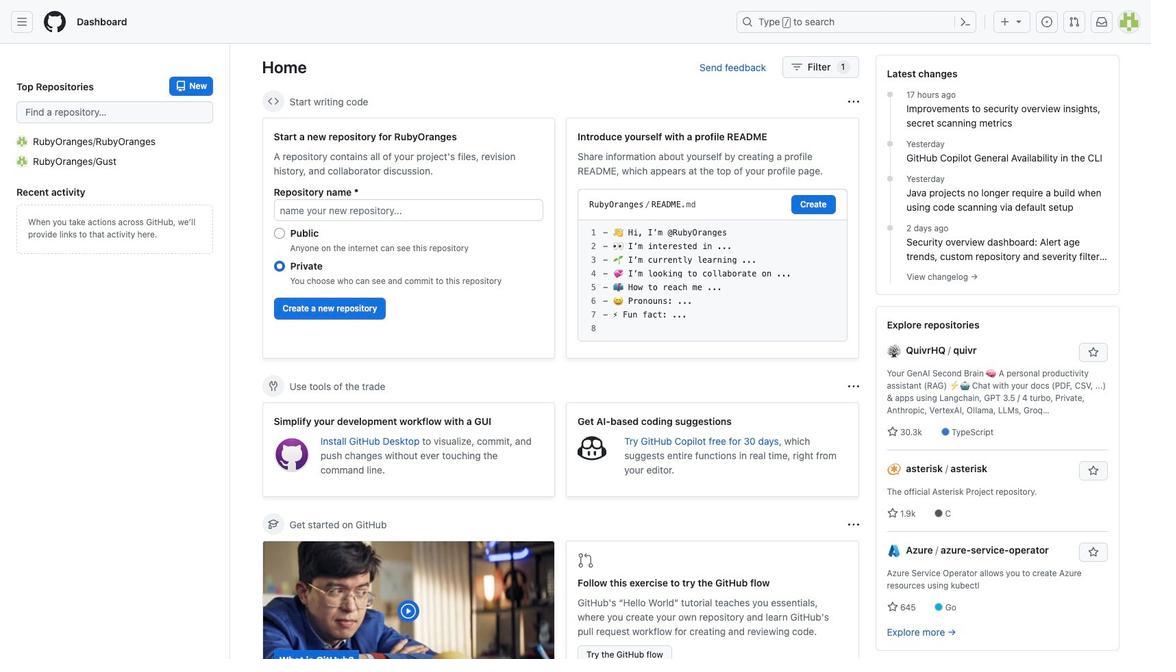 Task type: locate. For each thing, give the bounding box(es) containing it.
why am i seeing this? image
[[848, 96, 859, 107], [848, 381, 859, 392]]

dot fill image
[[885, 89, 896, 100], [885, 138, 896, 149], [885, 173, 896, 184]]

start a new repository element
[[262, 118, 555, 359]]

1 star image from the top
[[887, 427, 898, 438]]

2 star image from the top
[[887, 508, 898, 519]]

2 why am i seeing this? image from the top
[[848, 381, 859, 392]]

star this repository image
[[1088, 466, 1099, 477]]

gust image
[[16, 156, 27, 167]]

notifications image
[[1096, 16, 1107, 27]]

git pull request image
[[1069, 16, 1080, 27], [578, 553, 594, 569]]

star image
[[887, 427, 898, 438], [887, 508, 898, 519]]

what is github? element
[[262, 541, 555, 660]]

1 vertical spatial dot fill image
[[885, 138, 896, 149]]

rubyoranges image
[[16, 136, 27, 147]]

star image up @asterisk profile image
[[887, 427, 898, 438]]

plus image
[[1000, 16, 1011, 27]]

0 vertical spatial dot fill image
[[885, 89, 896, 100]]

1 vertical spatial star image
[[887, 508, 898, 519]]

star image for @asterisk profile image
[[887, 508, 898, 519]]

0 vertical spatial star image
[[887, 427, 898, 438]]

None submit
[[791, 195, 836, 214]]

code image
[[268, 96, 279, 107]]

why am i seeing this? image for the introduce yourself with a profile readme element
[[848, 96, 859, 107]]

star image
[[887, 602, 898, 613]]

0 vertical spatial why am i seeing this? image
[[848, 96, 859, 107]]

star this repository image
[[1088, 347, 1099, 358], [1088, 547, 1099, 558]]

1 vertical spatial why am i seeing this? image
[[848, 381, 859, 392]]

0 horizontal spatial git pull request image
[[578, 553, 594, 569]]

introduce yourself with a profile readme element
[[566, 118, 859, 359]]

git pull request image inside try the github flow element
[[578, 553, 594, 569]]

None radio
[[274, 228, 285, 239]]

homepage image
[[44, 11, 66, 33]]

star image up @azure profile icon
[[887, 508, 898, 519]]

0 vertical spatial star this repository image
[[1088, 347, 1099, 358]]

2 star this repository image from the top
[[1088, 547, 1099, 558]]

dot fill image
[[885, 223, 896, 234]]

1 vertical spatial git pull request image
[[578, 553, 594, 569]]

None radio
[[274, 261, 285, 272]]

1 horizontal spatial git pull request image
[[1069, 16, 1080, 27]]

1 star this repository image from the top
[[1088, 347, 1099, 358]]

star image for @quivrhq profile image
[[887, 427, 898, 438]]

0 vertical spatial git pull request image
[[1069, 16, 1080, 27]]

why am i seeing this? image
[[848, 520, 859, 531]]

2 vertical spatial dot fill image
[[885, 173, 896, 184]]

play image
[[400, 604, 417, 620]]

1 vertical spatial star this repository image
[[1088, 547, 1099, 558]]

1 why am i seeing this? image from the top
[[848, 96, 859, 107]]



Task type: vqa. For each thing, say whether or not it's contained in the screenshot.
Simplify your development workflow with a GUI element
yes



Task type: describe. For each thing, give the bounding box(es) containing it.
simplify your development workflow with a gui element
[[262, 403, 555, 497]]

none submit inside the introduce yourself with a profile readme element
[[791, 195, 836, 214]]

@azure profile image
[[887, 545, 901, 559]]

try the github flow element
[[566, 541, 859, 660]]

what is github? image
[[263, 542, 554, 660]]

Find a repository… text field
[[16, 101, 213, 123]]

@asterisk profile image
[[887, 463, 901, 477]]

explore element
[[875, 55, 1119, 660]]

tools image
[[268, 381, 279, 392]]

star this repository image for @azure profile icon
[[1088, 547, 1099, 558]]

github desktop image
[[274, 437, 310, 473]]

star this repository image for @quivrhq profile image
[[1088, 347, 1099, 358]]

name your new repository... text field
[[274, 199, 543, 221]]

filter image
[[791, 62, 802, 73]]

3 dot fill image from the top
[[885, 173, 896, 184]]

1 dot fill image from the top
[[885, 89, 896, 100]]

command palette image
[[960, 16, 971, 27]]

none radio inside start a new repository element
[[274, 261, 285, 272]]

2 dot fill image from the top
[[885, 138, 896, 149]]

explore repositories navigation
[[875, 306, 1119, 652]]

@quivrhq profile image
[[887, 345, 901, 359]]

mortar board image
[[268, 519, 279, 530]]

issue opened image
[[1042, 16, 1052, 27]]

get ai-based coding suggestions element
[[566, 403, 859, 497]]

none radio inside start a new repository element
[[274, 228, 285, 239]]

triangle down image
[[1013, 16, 1024, 27]]

Top Repositories search field
[[16, 101, 213, 123]]

why am i seeing this? image for get ai-based coding suggestions element
[[848, 381, 859, 392]]



